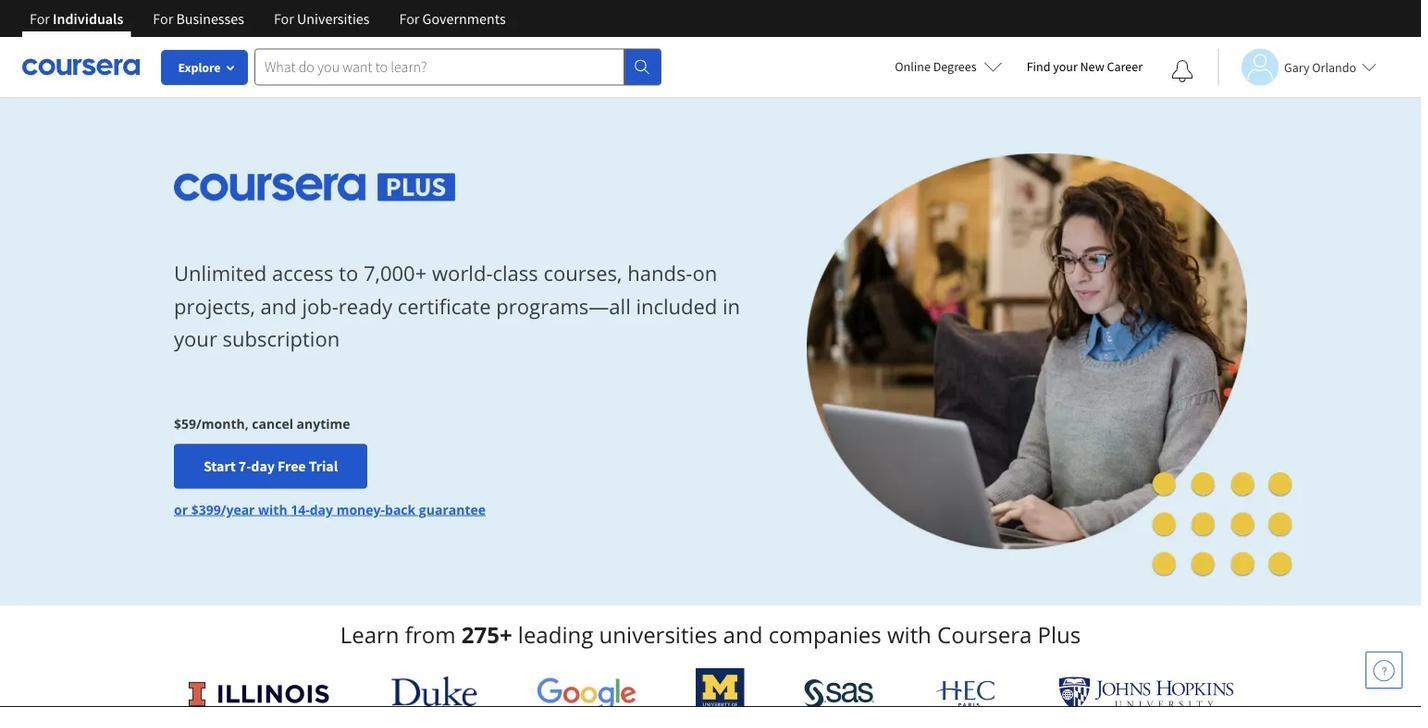 Task type: locate. For each thing, give the bounding box(es) containing it.
certificate
[[398, 292, 491, 320]]

1 horizontal spatial day
[[310, 501, 333, 518]]

explore button
[[162, 51, 247, 84]]

from
[[405, 621, 456, 651]]

day left money-
[[310, 501, 333, 518]]

learn from 275+ leading universities and companies with coursera plus
[[340, 621, 1081, 651]]

1 horizontal spatial and
[[723, 621, 763, 651]]

None search field
[[254, 49, 662, 86]]

1 horizontal spatial your
[[1053, 58, 1078, 75]]

for left governments at top left
[[399, 9, 420, 28]]

sas image
[[804, 680, 875, 708]]

companies
[[769, 621, 882, 651]]

on
[[693, 260, 717, 288]]

day inside button
[[251, 457, 275, 476]]

anytime
[[297, 415, 350, 432]]

your inside find your new career link
[[1053, 58, 1078, 75]]

1 for from the left
[[30, 9, 50, 28]]

universities
[[297, 9, 370, 28]]

for left the individuals
[[30, 9, 50, 28]]

1 vertical spatial your
[[174, 325, 217, 353]]

unlimited
[[174, 260, 267, 288]]

0 horizontal spatial with
[[258, 501, 287, 518]]

with left coursera
[[887, 621, 932, 651]]

universities
[[599, 621, 718, 651]]

for left businesses
[[153, 9, 173, 28]]

gary orlando button
[[1218, 49, 1377, 86]]

0 horizontal spatial and
[[261, 292, 297, 320]]

coursera plus image
[[174, 174, 456, 202]]

0 vertical spatial with
[[258, 501, 287, 518]]

for for governments
[[399, 9, 420, 28]]

coursera image
[[22, 52, 140, 82]]

start 7-day free trial
[[204, 457, 338, 476]]

0 vertical spatial day
[[251, 457, 275, 476]]

online
[[895, 58, 931, 75]]

3 for from the left
[[274, 9, 294, 28]]

0 horizontal spatial your
[[174, 325, 217, 353]]

for for individuals
[[30, 9, 50, 28]]

0 vertical spatial your
[[1053, 58, 1078, 75]]

day left free
[[251, 457, 275, 476]]

plus
[[1038, 621, 1081, 651]]

find
[[1027, 58, 1051, 75]]

and inside unlimited access to 7,000+ world-class courses, hands-on projects, and job-ready certificate programs—all included in your subscription
[[261, 292, 297, 320]]

back
[[385, 501, 416, 518]]

1 vertical spatial day
[[310, 501, 333, 518]]

and
[[261, 292, 297, 320], [723, 621, 763, 651]]

2 for from the left
[[153, 9, 173, 28]]

gary
[[1285, 59, 1310, 75]]

money-
[[337, 501, 385, 518]]

learn
[[340, 621, 399, 651]]

14-
[[291, 501, 310, 518]]

trial
[[309, 457, 338, 476]]

university of illinois at urbana-champaign image
[[187, 680, 332, 708]]

1 vertical spatial with
[[887, 621, 932, 651]]

day
[[251, 457, 275, 476], [310, 501, 333, 518]]

degrees
[[933, 58, 977, 75]]

0 vertical spatial and
[[261, 292, 297, 320]]

and up university of michigan image
[[723, 621, 763, 651]]

$59 /month, cancel anytime
[[174, 415, 350, 432]]

for universities
[[274, 9, 370, 28]]

hec paris image
[[934, 676, 999, 708]]

johns hopkins university image
[[1059, 677, 1235, 708]]

your
[[1053, 58, 1078, 75], [174, 325, 217, 353]]

for left universities
[[274, 9, 294, 28]]

for
[[30, 9, 50, 28], [153, 9, 173, 28], [274, 9, 294, 28], [399, 9, 420, 28]]

courses,
[[544, 260, 622, 288]]

new
[[1081, 58, 1105, 75]]

help center image
[[1373, 660, 1396, 682]]

online degrees button
[[880, 46, 1018, 87]]

1 horizontal spatial with
[[887, 621, 932, 651]]

your inside unlimited access to 7,000+ world-class courses, hands-on projects, and job-ready certificate programs—all included in your subscription
[[174, 325, 217, 353]]

ready
[[339, 292, 392, 320]]

275+
[[462, 621, 512, 651]]

your right find
[[1053, 58, 1078, 75]]

duke university image
[[391, 677, 477, 707]]

with left 14-
[[258, 501, 287, 518]]

in
[[723, 292, 740, 320]]

with
[[258, 501, 287, 518], [887, 621, 932, 651]]

for for businesses
[[153, 9, 173, 28]]

0 horizontal spatial day
[[251, 457, 275, 476]]

your down projects,
[[174, 325, 217, 353]]

and up subscription
[[261, 292, 297, 320]]

1 vertical spatial and
[[723, 621, 763, 651]]

or $399 /year with 14-day money-back guarantee
[[174, 501, 486, 518]]

coursera
[[938, 621, 1032, 651]]

4 for from the left
[[399, 9, 420, 28]]



Task type: describe. For each thing, give the bounding box(es) containing it.
show notifications image
[[1172, 60, 1194, 82]]

find your new career link
[[1018, 56, 1152, 79]]

subscription
[[223, 325, 340, 353]]

unlimited access to 7,000+ world-class courses, hands-on projects, and job-ready certificate programs—all included in your subscription
[[174, 260, 740, 353]]

free
[[278, 457, 306, 476]]

google image
[[537, 677, 637, 708]]

$59
[[174, 415, 196, 432]]

career
[[1107, 58, 1143, 75]]

banner navigation
[[15, 0, 521, 37]]

explore
[[178, 59, 221, 76]]

start
[[204, 457, 236, 476]]

orlando
[[1312, 59, 1357, 75]]

governments
[[423, 9, 506, 28]]

programs—all
[[496, 292, 631, 320]]

/year
[[221, 501, 255, 518]]

class
[[493, 260, 538, 288]]

guarantee
[[419, 501, 486, 518]]

businesses
[[176, 9, 244, 28]]

gary orlando
[[1285, 59, 1357, 75]]

online degrees
[[895, 58, 977, 75]]

$399
[[191, 501, 221, 518]]

start 7-day free trial button
[[174, 444, 368, 489]]

leading
[[518, 621, 594, 651]]

7-
[[239, 457, 251, 476]]

for for universities
[[274, 9, 294, 28]]

for governments
[[399, 9, 506, 28]]

find your new career
[[1027, 58, 1143, 75]]

world-
[[432, 260, 493, 288]]

hands-
[[628, 260, 693, 288]]

for individuals
[[30, 9, 123, 28]]

or
[[174, 501, 188, 518]]

individuals
[[53, 9, 123, 28]]

cancel
[[252, 415, 293, 432]]

job-
[[302, 292, 339, 320]]

included
[[636, 292, 718, 320]]

access
[[272, 260, 334, 288]]

7,000+
[[364, 260, 427, 288]]

What do you want to learn? text field
[[254, 49, 625, 86]]

for businesses
[[153, 9, 244, 28]]

to
[[339, 260, 358, 288]]

/month,
[[196, 415, 249, 432]]

university of michigan image
[[696, 669, 745, 708]]

projects,
[[174, 292, 255, 320]]



Task type: vqa. For each thing, say whether or not it's contained in the screenshot.
second For from right
yes



